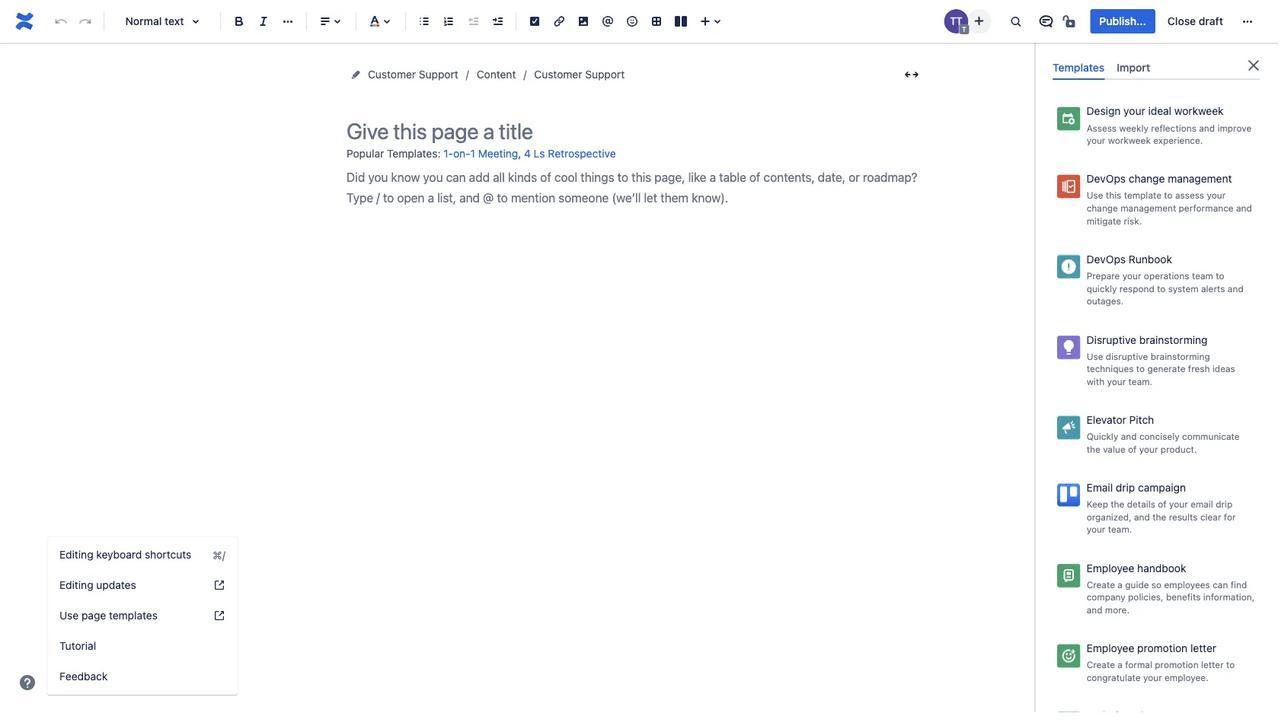 Task type: vqa. For each thing, say whether or not it's contained in the screenshot.


Task type: describe. For each thing, give the bounding box(es) containing it.
devops for devops runbook
[[1087, 253, 1126, 266]]

policies,
[[1128, 592, 1164, 603]]

employee handbook create a guide so employees can find company policies, benefits information, and more.
[[1087, 562, 1255, 616]]

organized,
[[1087, 512, 1132, 523]]

Main content area, start typing to enter text. text field
[[347, 167, 926, 209]]

0 vertical spatial letter
[[1191, 643, 1217, 655]]

draft
[[1199, 15, 1224, 27]]

Give this page a title text field
[[347, 119, 926, 144]]

1 support from the left
[[419, 68, 458, 81]]

prepare
[[1087, 271, 1120, 281]]

company
[[1087, 592, 1126, 603]]

tab list containing templates
[[1047, 55, 1266, 80]]

team
[[1192, 271, 1214, 281]]

use page templates
[[59, 610, 158, 622]]

and inside employee handbook create a guide so employees can find company policies, benefits information, and more.
[[1087, 605, 1103, 616]]

help image inside use page templates link
[[213, 610, 226, 622]]

numbered list ⌘⇧7 image
[[440, 12, 458, 30]]

editing updates
[[59, 579, 136, 592]]

details
[[1127, 499, 1156, 510]]

results
[[1169, 512, 1198, 523]]

normal
[[125, 15, 162, 27]]

employee for employee handbook
[[1087, 562, 1135, 575]]

employees
[[1165, 580, 1210, 590]]

runbook
[[1129, 253, 1173, 266]]

and inside the design your ideal workweek assess weekly reflections and improve your workweek experience.
[[1199, 123, 1215, 133]]

templates
[[1053, 61, 1105, 74]]

use page templates link
[[47, 601, 238, 632]]

to inside employee promotion letter create a formal promotion letter to congratulate your employee.
[[1227, 660, 1235, 671]]

email
[[1191, 499, 1214, 510]]

your inside disruptive brainstorming use disruptive brainstorming techniques to generate fresh ideas with your team.
[[1107, 376, 1126, 387]]

content link
[[477, 66, 516, 84]]

create inside employee promotion letter create a formal promotion letter to congratulate your employee.
[[1087, 660, 1115, 671]]

help
[[1201, 42, 1219, 53]]

indent tab image
[[488, 12, 507, 30]]

with
[[1087, 376, 1105, 387]]

0 vertical spatial drip
[[1116, 482, 1135, 494]]

0 horizontal spatial workweek
[[1108, 135, 1151, 146]]

this
[[1106, 190, 1122, 201]]

campaign
[[1138, 482, 1186, 494]]

align left image
[[316, 12, 334, 30]]

action item image
[[526, 12, 544, 30]]

devops runbook prepare your operations team to quickly respond to system alerts and outages.
[[1087, 253, 1244, 307]]

feedback
[[59, 671, 108, 683]]

template
[[1124, 190, 1162, 201]]

reflections
[[1151, 123, 1197, 133]]

system inside devops runbook prepare your operations team to quickly respond to system alerts and outages.
[[1169, 283, 1199, 294]]

you
[[1099, 67, 1115, 78]]

operations
[[1144, 271, 1190, 281]]

1 vertical spatial management
[[1121, 203, 1177, 214]]

value
[[1103, 444, 1126, 455]]

your up 'weekly'
[[1124, 105, 1146, 118]]

can
[[1213, 580, 1228, 590]]

editing updates link
[[47, 571, 238, 601]]

,
[[518, 147, 521, 160]]

so
[[1152, 580, 1162, 590]]

content
[[477, 68, 516, 81]]

congratulate
[[1087, 673, 1141, 683]]

more image
[[1239, 12, 1257, 30]]

ls
[[534, 147, 545, 160]]

as
[[1087, 67, 1097, 78]]

and inside devops runbook prepare your operations team to quickly respond to system alerts and outages.
[[1228, 283, 1244, 294]]

for
[[1224, 512, 1236, 523]]

1 vertical spatial drip
[[1216, 499, 1233, 510]]

communicate
[[1182, 432, 1240, 442]]

assess
[[1176, 190, 1205, 201]]

table image
[[648, 12, 666, 30]]

your up the results
[[1169, 499, 1188, 510]]

italic ⌘i image
[[254, 12, 273, 30]]

product.
[[1161, 444, 1197, 455]]

quickly
[[1087, 283, 1117, 294]]

customer support for second customer support link from the right
[[368, 68, 458, 81]]

link image
[[550, 12, 568, 30]]

4
[[524, 147, 531, 160]]

find
[[1231, 580, 1247, 590]]

editing for editing keyboard shortcuts
[[59, 549, 93, 562]]

alerts
[[1201, 283, 1225, 294]]

create a design system to help stay aligned and consistent across assets as you scale. button
[[1050, 19, 1263, 87]]

1 vertical spatial letter
[[1201, 660, 1224, 671]]

use inside devops change management use this template to assess your change management performance and mitigate risk.
[[1087, 190, 1104, 201]]

assets
[[1217, 55, 1244, 65]]

create inside create a design system to help stay aligned and consistent across assets as you scale.
[[1087, 42, 1115, 53]]

0 vertical spatial management
[[1168, 173, 1232, 185]]

benefits
[[1166, 592, 1201, 603]]

create a design system to help stay aligned and consistent across assets as you scale.
[[1087, 42, 1244, 78]]

consistent
[[1139, 55, 1183, 65]]

import
[[1117, 61, 1151, 74]]

ideas
[[1213, 364, 1236, 374]]

editing keyboard shortcuts
[[59, 549, 191, 562]]

tutorial button
[[47, 632, 238, 662]]

0 vertical spatial promotion
[[1138, 643, 1188, 655]]

to inside create a design system to help stay aligned and consistent across assets as you scale.
[[1190, 42, 1198, 53]]

design
[[1125, 42, 1154, 53]]

retrospective
[[548, 147, 616, 160]]

comment icon image
[[1037, 12, 1056, 30]]

1 customer support link from the left
[[368, 66, 458, 84]]

across
[[1186, 55, 1214, 65]]

terry turtle image
[[944, 9, 969, 34]]

help image
[[213, 580, 226, 592]]

undo ⌘z image
[[52, 12, 70, 30]]



Task type: locate. For each thing, give the bounding box(es) containing it.
risk.
[[1124, 216, 1142, 226]]

1 vertical spatial help image
[[18, 674, 37, 693]]

the inside 'elevator pitch quickly and concisely communicate the value of your product.'
[[1087, 444, 1101, 455]]

1 vertical spatial a
[[1118, 580, 1123, 590]]

1
[[471, 147, 475, 160]]

formal
[[1125, 660, 1153, 671]]

and down company
[[1087, 605, 1103, 616]]

create up aligned
[[1087, 42, 1115, 53]]

management down the template
[[1121, 203, 1177, 214]]

your down 'techniques'
[[1107, 376, 1126, 387]]

of inside email drip campaign keep the details of your email drip organized, and the results clear for your team.
[[1158, 499, 1167, 510]]

2 vertical spatial create
[[1087, 660, 1115, 671]]

2 a from the top
[[1118, 580, 1123, 590]]

editing up page
[[59, 579, 93, 592]]

customer support down bullet list ⌘⇧8 icon
[[368, 68, 458, 81]]

1 employee from the top
[[1087, 562, 1135, 575]]

1 vertical spatial use
[[1087, 351, 1104, 362]]

1 horizontal spatial customer
[[534, 68, 582, 81]]

2 customer support link from the left
[[534, 66, 625, 84]]

2 vertical spatial use
[[59, 610, 79, 622]]

0 horizontal spatial change
[[1087, 203, 1118, 214]]

to down information,
[[1227, 660, 1235, 671]]

employee for employee promotion letter
[[1087, 643, 1135, 655]]

respond
[[1120, 283, 1155, 294]]

redo ⌘⇧z image
[[76, 12, 94, 30]]

use up 'techniques'
[[1087, 351, 1104, 362]]

confluence image
[[12, 9, 37, 34], [12, 9, 37, 34]]

and inside 'elevator pitch quickly and concisely communicate the value of your product.'
[[1121, 432, 1137, 442]]

updates
[[96, 579, 136, 592]]

elevator pitch quickly and concisely communicate the value of your product.
[[1087, 414, 1240, 455]]

0 vertical spatial change
[[1129, 173, 1165, 185]]

1 vertical spatial workweek
[[1108, 135, 1151, 146]]

0 horizontal spatial customer support link
[[368, 66, 458, 84]]

1 horizontal spatial workweek
[[1175, 105, 1224, 118]]

information,
[[1204, 592, 1255, 603]]

experience.
[[1154, 135, 1203, 146]]

team. inside email drip campaign keep the details of your email drip organized, and the results clear for your team.
[[1108, 525, 1132, 535]]

drip
[[1116, 482, 1135, 494], [1216, 499, 1233, 510]]

0 horizontal spatial support
[[419, 68, 458, 81]]

mitigate
[[1087, 216, 1122, 226]]

and left improve
[[1199, 123, 1215, 133]]

0 vertical spatial workweek
[[1175, 105, 1224, 118]]

and right alerts
[[1228, 283, 1244, 294]]

1 vertical spatial change
[[1087, 203, 1118, 214]]

employee.
[[1165, 673, 1209, 683]]

2 create from the top
[[1087, 580, 1115, 590]]

a inside employee promotion letter create a formal promotion letter to congratulate your employee.
[[1118, 660, 1123, 671]]

support down numbered list ⌘⇧7 image
[[419, 68, 458, 81]]

1 vertical spatial editing
[[59, 579, 93, 592]]

3 create from the top
[[1087, 660, 1115, 671]]

outdent ⇧tab image
[[464, 12, 482, 30]]

assess
[[1087, 123, 1117, 133]]

2 horizontal spatial the
[[1153, 512, 1167, 523]]

system
[[1157, 42, 1187, 53], [1169, 283, 1199, 294]]

devops up prepare
[[1087, 253, 1126, 266]]

2 vertical spatial a
[[1118, 660, 1123, 671]]

guide
[[1125, 580, 1149, 590]]

design your ideal workweek assess weekly reflections and improve your workweek experience.
[[1087, 105, 1252, 146]]

layouts image
[[672, 12, 690, 30]]

change up the template
[[1129, 173, 1165, 185]]

quickly
[[1087, 432, 1119, 442]]

1 vertical spatial create
[[1087, 580, 1115, 590]]

0 vertical spatial employee
[[1087, 562, 1135, 575]]

employee up the "congratulate"
[[1087, 643, 1135, 655]]

help image left feedback
[[18, 674, 37, 693]]

employee up company
[[1087, 562, 1135, 575]]

stay
[[1222, 42, 1239, 53]]

fresh
[[1188, 364, 1210, 374]]

0 vertical spatial editing
[[59, 549, 93, 562]]

close
[[1168, 15, 1196, 27]]

on-
[[453, 147, 471, 160]]

employee inside employee promotion letter create a formal promotion letter to congratulate your employee.
[[1087, 643, 1135, 655]]

concisely
[[1140, 432, 1180, 442]]

outages.
[[1087, 296, 1124, 307]]

customer support link down add image, video, or file
[[534, 66, 625, 84]]

2 editing from the top
[[59, 579, 93, 592]]

0 vertical spatial help image
[[213, 610, 226, 622]]

employee
[[1087, 562, 1135, 575], [1087, 643, 1135, 655]]

close draft
[[1168, 15, 1224, 27]]

0 vertical spatial use
[[1087, 190, 1104, 201]]

your up respond
[[1123, 271, 1142, 281]]

text
[[165, 15, 184, 27]]

1 vertical spatial team.
[[1108, 525, 1132, 535]]

disruptive
[[1087, 334, 1137, 346]]

of down campaign
[[1158, 499, 1167, 510]]

mention image
[[599, 12, 617, 30]]

and up value
[[1121, 432, 1137, 442]]

a inside create a design system to help stay aligned and consistent across assets as you scale.
[[1118, 42, 1123, 53]]

tab list
[[1047, 55, 1266, 80]]

the up organized,
[[1111, 499, 1125, 510]]

feedback button
[[47, 662, 238, 693]]

your down assess
[[1087, 135, 1106, 146]]

and inside devops change management use this template to assess your change management performance and mitigate risk.
[[1237, 203, 1252, 214]]

employee promotion letter create a formal promotion letter to congratulate your employee.
[[1087, 643, 1235, 683]]

create inside employee handbook create a guide so employees can find company policies, benefits information, and more.
[[1087, 580, 1115, 590]]

0 vertical spatial devops
[[1087, 173, 1126, 185]]

to down operations
[[1157, 283, 1166, 294]]

promotion up employee.
[[1155, 660, 1199, 671]]

1 devops from the top
[[1087, 173, 1126, 185]]

aligned
[[1087, 55, 1118, 65]]

0 horizontal spatial customer support
[[368, 68, 458, 81]]

to inside disruptive brainstorming use disruptive brainstorming techniques to generate fresh ideas with your team.
[[1137, 364, 1145, 374]]

0 vertical spatial of
[[1128, 444, 1137, 455]]

1 horizontal spatial customer support link
[[534, 66, 625, 84]]

1 a from the top
[[1118, 42, 1123, 53]]

support down mention icon
[[585, 68, 625, 81]]

1 vertical spatial system
[[1169, 283, 1199, 294]]

system inside create a design system to help stay aligned and consistent across assets as you scale.
[[1157, 42, 1187, 53]]

generate
[[1148, 364, 1186, 374]]

and right performance
[[1237, 203, 1252, 214]]

letter
[[1191, 643, 1217, 655], [1201, 660, 1224, 671]]

the down details
[[1153, 512, 1167, 523]]

popular
[[347, 147, 384, 160]]

1 vertical spatial brainstorming
[[1151, 351, 1210, 362]]

templates:
[[387, 147, 441, 160]]

1 customer from the left
[[368, 68, 416, 81]]

and inside email drip campaign keep the details of your email drip organized, and the results clear for your team.
[[1134, 512, 1150, 523]]

support
[[419, 68, 458, 81], [585, 68, 625, 81]]

1 horizontal spatial drip
[[1216, 499, 1233, 510]]

1 vertical spatial devops
[[1087, 253, 1126, 266]]

add image, video, or file image
[[574, 12, 593, 30]]

use left this
[[1087, 190, 1104, 201]]

1 editing from the top
[[59, 549, 93, 562]]

4 ls retrospective button
[[524, 142, 616, 167]]

1 create from the top
[[1087, 42, 1115, 53]]

2 employee from the top
[[1087, 643, 1135, 655]]

a
[[1118, 42, 1123, 53], [1118, 580, 1123, 590], [1118, 660, 1123, 671]]

1 horizontal spatial change
[[1129, 173, 1165, 185]]

to up across on the top right
[[1190, 42, 1198, 53]]

your inside devops change management use this template to assess your change management performance and mitigate risk.
[[1207, 190, 1226, 201]]

improve
[[1218, 123, 1252, 133]]

drip up details
[[1116, 482, 1135, 494]]

tutorial
[[59, 640, 96, 653]]

devops
[[1087, 173, 1126, 185], [1087, 253, 1126, 266]]

team.
[[1129, 376, 1153, 387], [1108, 525, 1132, 535]]

clear
[[1201, 512, 1222, 523]]

workweek down 'weekly'
[[1108, 135, 1151, 146]]

change up the mitigate
[[1087, 203, 1118, 214]]

system up consistent
[[1157, 42, 1187, 53]]

customer support down add image, video, or file
[[534, 68, 625, 81]]

drip up for
[[1216, 499, 1233, 510]]

1 vertical spatial the
[[1111, 499, 1125, 510]]

devops for devops change management
[[1087, 173, 1126, 185]]

email
[[1087, 482, 1113, 494]]

customer right move this page image
[[368, 68, 416, 81]]

brainstorming
[[1140, 334, 1208, 346], [1151, 351, 1210, 362]]

move this page image
[[350, 69, 362, 81]]

make page full-width image
[[903, 66, 921, 84]]

0 horizontal spatial help image
[[18, 674, 37, 693]]

1 horizontal spatial help image
[[213, 610, 226, 622]]

templates
[[109, 610, 158, 622]]

devops inside devops runbook prepare your operations team to quickly respond to system alerts and outages.
[[1087, 253, 1126, 266]]

normal text
[[125, 15, 184, 27]]

bold ⌘b image
[[230, 12, 248, 30]]

of
[[1128, 444, 1137, 455], [1158, 499, 1167, 510]]

publish... button
[[1091, 9, 1156, 34]]

0 vertical spatial the
[[1087, 444, 1101, 455]]

weekly
[[1120, 123, 1149, 133]]

0 vertical spatial system
[[1157, 42, 1187, 53]]

your down organized,
[[1087, 525, 1106, 535]]

of right value
[[1128, 444, 1137, 455]]

a left the guide
[[1118, 580, 1123, 590]]

no restrictions image
[[1062, 12, 1080, 30]]

2 customer from the left
[[534, 68, 582, 81]]

techniques
[[1087, 364, 1134, 374]]

to left assess
[[1164, 190, 1173, 201]]

1 horizontal spatial the
[[1111, 499, 1125, 510]]

0 vertical spatial a
[[1118, 42, 1123, 53]]

find and replace image
[[1007, 12, 1025, 30]]

and inside create a design system to help stay aligned and consistent across assets as you scale.
[[1121, 55, 1136, 65]]

your
[[1124, 105, 1146, 118], [1087, 135, 1106, 146], [1207, 190, 1226, 201], [1123, 271, 1142, 281], [1107, 376, 1126, 387], [1140, 444, 1158, 455], [1169, 499, 1188, 510], [1087, 525, 1106, 535], [1144, 673, 1162, 683]]

normal text button
[[110, 5, 214, 38]]

more formatting image
[[279, 12, 297, 30]]

1 horizontal spatial support
[[585, 68, 625, 81]]

workweek up reflections
[[1175, 105, 1224, 118]]

keep
[[1087, 499, 1108, 510]]

meeting
[[478, 147, 518, 160]]

editing
[[59, 549, 93, 562], [59, 579, 93, 592]]

design
[[1087, 105, 1121, 118]]

3 a from the top
[[1118, 660, 1123, 671]]

to up alerts
[[1216, 271, 1225, 281]]

0 horizontal spatial drip
[[1116, 482, 1135, 494]]

a inside employee handbook create a guide so employees can find company policies, benefits information, and more.
[[1118, 580, 1123, 590]]

devops inside devops change management use this template to assess your change management performance and mitigate risk.
[[1087, 173, 1126, 185]]

0 vertical spatial create
[[1087, 42, 1115, 53]]

pitch
[[1130, 414, 1154, 427]]

0 vertical spatial brainstorming
[[1140, 334, 1208, 346]]

devops up this
[[1087, 173, 1126, 185]]

close draft button
[[1159, 9, 1233, 34]]

and up the scale.
[[1121, 55, 1136, 65]]

a left design
[[1118, 42, 1123, 53]]

your down the concisely
[[1140, 444, 1158, 455]]

your up performance
[[1207, 190, 1226, 201]]

customer support link
[[368, 66, 458, 84], [534, 66, 625, 84]]

close templates and import image
[[1245, 56, 1263, 75]]

devops change management use this template to assess your change management performance and mitigate risk.
[[1087, 173, 1252, 226]]

use
[[1087, 190, 1104, 201], [1087, 351, 1104, 362], [59, 610, 79, 622]]

2 devops from the top
[[1087, 253, 1126, 266]]

employee inside employee handbook create a guide so employees can find company policies, benefits information, and more.
[[1087, 562, 1135, 575]]

team. down organized,
[[1108, 525, 1132, 535]]

editing up the editing updates
[[59, 549, 93, 562]]

bullet list ⌘⇧8 image
[[415, 12, 434, 30]]

use left page
[[59, 610, 79, 622]]

disruptive
[[1106, 351, 1148, 362]]

1 customer support from the left
[[368, 68, 458, 81]]

workweek
[[1175, 105, 1224, 118], [1108, 135, 1151, 146]]

the down quickly
[[1087, 444, 1101, 455]]

create up the "congratulate"
[[1087, 660, 1115, 671]]

use inside disruptive brainstorming use disruptive brainstorming techniques to generate fresh ideas with your team.
[[1087, 351, 1104, 362]]

team. down disruptive
[[1129, 376, 1153, 387]]

0 horizontal spatial of
[[1128, 444, 1137, 455]]

1 vertical spatial employee
[[1087, 643, 1135, 655]]

and
[[1121, 55, 1136, 65], [1199, 123, 1215, 133], [1237, 203, 1252, 214], [1228, 283, 1244, 294], [1121, 432, 1137, 442], [1134, 512, 1150, 523], [1087, 605, 1103, 616]]

1 vertical spatial promotion
[[1155, 660, 1199, 671]]

help image down help icon
[[213, 610, 226, 622]]

ideal
[[1149, 105, 1172, 118]]

scale.
[[1117, 67, 1142, 78]]

1-on-1 meeting button
[[444, 142, 518, 167]]

your down formal
[[1144, 673, 1162, 683]]

emoji image
[[623, 12, 642, 30]]

0 vertical spatial team.
[[1129, 376, 1153, 387]]

promotion up formal
[[1138, 643, 1188, 655]]

editing for editing updates
[[59, 579, 93, 592]]

help image
[[213, 610, 226, 622], [18, 674, 37, 693]]

shortcuts
[[145, 549, 191, 562]]

0 horizontal spatial customer
[[368, 68, 416, 81]]

of inside 'elevator pitch quickly and concisely communicate the value of your product.'
[[1128, 444, 1137, 455]]

and down details
[[1134, 512, 1150, 523]]

your inside 'elevator pitch quickly and concisely communicate the value of your product.'
[[1140, 444, 1158, 455]]

your inside devops runbook prepare your operations team to quickly respond to system alerts and outages.
[[1123, 271, 1142, 281]]

2 customer support from the left
[[534, 68, 625, 81]]

page
[[82, 610, 106, 622]]

1 vertical spatial of
[[1158, 499, 1167, 510]]

customer support for second customer support link from left
[[534, 68, 625, 81]]

to down disruptive
[[1137, 364, 1145, 374]]

customer support link down bullet list ⌘⇧8 icon
[[368, 66, 458, 84]]

0 horizontal spatial the
[[1087, 444, 1101, 455]]

2 vertical spatial the
[[1153, 512, 1167, 523]]

customer down the link icon
[[534, 68, 582, 81]]

1 horizontal spatial of
[[1158, 499, 1167, 510]]

to
[[1190, 42, 1198, 53], [1164, 190, 1173, 201], [1216, 271, 1225, 281], [1157, 283, 1166, 294], [1137, 364, 1145, 374], [1227, 660, 1235, 671]]

management up assess
[[1168, 173, 1232, 185]]

2 support from the left
[[585, 68, 625, 81]]

a up the "congratulate"
[[1118, 660, 1123, 671]]

invite to edit image
[[970, 12, 988, 30]]

1 horizontal spatial customer support
[[534, 68, 625, 81]]

team. inside disruptive brainstorming use disruptive brainstorming techniques to generate fresh ideas with your team.
[[1129, 376, 1153, 387]]

your inside employee promotion letter create a formal promotion letter to congratulate your employee.
[[1144, 673, 1162, 683]]

to inside devops change management use this template to assess your change management performance and mitigate risk.
[[1164, 190, 1173, 201]]

system down operations
[[1169, 283, 1199, 294]]

create up company
[[1087, 580, 1115, 590]]



